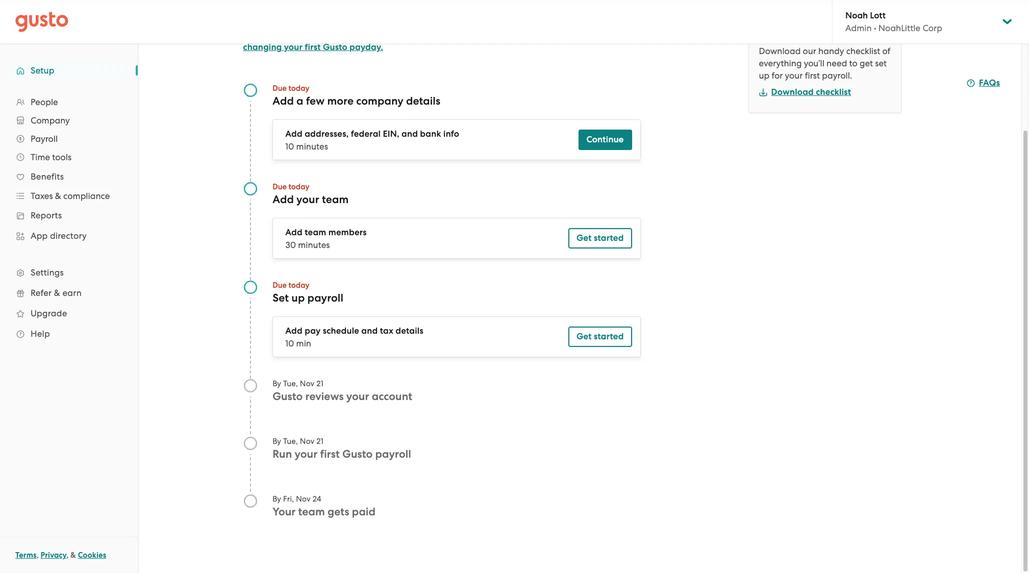 Task type: describe. For each thing, give the bounding box(es) containing it.
tasks
[[379, 30, 399, 40]]

start
[[262, 17, 281, 28]]

fri,
[[283, 495, 294, 504]]

dates
[[446, 30, 468, 40]]

download for download our handy checklist of everything you'll need to get set up for your first payroll.
[[759, 46, 801, 56]]

due for set up payroll
[[273, 281, 287, 290]]

set
[[273, 292, 289, 305]]

your inside by tue, nov 21 run your first gusto payroll
[[295, 448, 318, 461]]

countdown
[[298, 17, 344, 28]]

benefits link
[[10, 167, 128, 186]]

upgrade link
[[10, 304, 128, 323]]

noah
[[846, 10, 868, 21]]

due today set up payroll
[[273, 281, 344, 305]]

benefits
[[31, 172, 64, 182]]

them
[[539, 30, 560, 40]]

ein,
[[383, 129, 400, 139]]

fully
[[286, 30, 303, 40]]

help
[[31, 329, 50, 339]]

get started button for set up payroll
[[569, 327, 632, 347]]

checklist inside the download our handy checklist of everything you'll need to get set up for your first payroll.
[[847, 46, 881, 56]]

admin
[[846, 23, 872, 33]]

of inside the download our handy checklist of everything you'll need to get set up for your first payroll.
[[883, 46, 891, 56]]

refer
[[31, 288, 52, 298]]

get for add your team
[[577, 233, 592, 244]]

add team members 30 minutes
[[285, 227, 367, 250]]

by tue, nov 21 run your first gusto payroll
[[273, 437, 411, 461]]

noah lott admin • noahlittle corp
[[846, 10, 943, 33]]

today for up
[[289, 281, 310, 290]]

tax
[[380, 326, 394, 336]]

by for run your first gusto payroll
[[273, 437, 281, 446]]

up inside due today set up payroll
[[292, 292, 305, 305]]

reports
[[31, 210, 62, 221]]

21 for your
[[317, 437, 324, 446]]

tue, for gusto
[[283, 379, 298, 389]]

gusto inside finish your tasks by the due dates shown or extend them by changing your first gusto payday.
[[323, 42, 348, 53]]

first inside the download our handy checklist of everything you'll need to get set up for your first payroll.
[[805, 70, 820, 81]]

get inside let's start the countdown to your first gusto payroll! this is an estimated                     timeline of what's needed to get you fully set up.
[[254, 30, 267, 40]]

payday.
[[350, 42, 383, 53]]

company button
[[10, 111, 128, 130]]

is
[[470, 17, 475, 28]]

circle blank image for run your first gusto payroll
[[243, 436, 258, 451]]

for
[[772, 70, 783, 81]]

company
[[356, 94, 404, 108]]

your
[[273, 505, 296, 519]]

a
[[297, 94, 304, 108]]

1 horizontal spatial to
[[346, 17, 354, 28]]

setup
[[31, 65, 54, 76]]

payroll inside due today set up payroll
[[308, 292, 344, 305]]

setup link
[[10, 61, 128, 80]]

app directory link
[[10, 227, 128, 245]]

noahlittle
[[879, 23, 921, 33]]

tue, for run
[[283, 437, 298, 446]]

and inside add pay schedule and tax details 10 min
[[362, 326, 378, 336]]

of inside let's start the countdown to your first gusto payroll! this is an estimated                     timeline of what's needed to get you fully set up.
[[567, 17, 575, 28]]

app directory
[[31, 231, 87, 241]]

handy
[[819, 46, 845, 56]]

corp
[[923, 23, 943, 33]]

finish
[[334, 30, 356, 40]]

app
[[31, 231, 48, 241]]

due today add your team
[[273, 182, 349, 206]]

gets
[[328, 505, 350, 519]]

home image
[[15, 11, 68, 32]]

estimated
[[490, 17, 531, 28]]

minutes inside add addresses, federal ein, and bank info 10 minutes
[[296, 141, 328, 152]]

get started for payroll
[[577, 331, 624, 342]]

today for your
[[289, 182, 310, 191]]

add inside due today add a few more company details
[[273, 94, 294, 108]]

your inside due today add your team
[[297, 193, 319, 206]]

what's
[[578, 17, 603, 28]]

few
[[306, 94, 325, 108]]

members
[[329, 227, 367, 238]]

schedule
[[323, 326, 359, 336]]

team inside 'add team members 30 minutes'
[[305, 227, 326, 238]]

nov for your
[[300, 437, 315, 446]]

need
[[827, 58, 848, 68]]

settings link
[[10, 263, 128, 282]]

terms
[[15, 551, 37, 560]]

changing your first gusto payday. button
[[243, 41, 383, 54]]

more
[[327, 94, 354, 108]]

by tue, nov 21 gusto reviews your account
[[273, 379, 413, 403]]

due for add your team
[[273, 182, 287, 191]]

continue
[[587, 134, 624, 145]]

up inside the download our handy checklist of everything you'll need to get set up for your first payroll.
[[759, 70, 770, 81]]

circle blank image for your team gets paid
[[243, 494, 258, 508]]

let's
[[243, 17, 260, 28]]

your down fully
[[284, 42, 303, 53]]

settings
[[31, 268, 64, 278]]

cookies
[[78, 551, 106, 560]]

download our handy checklist of everything you'll need to get set up for your first payroll.
[[759, 46, 891, 81]]

taxes & compliance
[[31, 191, 110, 201]]

addresses,
[[305, 129, 349, 139]]

account
[[372, 390, 413, 403]]

our
[[803, 46, 817, 56]]

shown
[[471, 30, 497, 40]]

& for earn
[[54, 288, 60, 298]]

earn
[[63, 288, 82, 298]]

time
[[31, 152, 50, 162]]

continue button
[[579, 130, 632, 150]]

the inside let's start the countdown to your first gusto payroll! this is an estimated                     timeline of what's needed to get you fully set up.
[[283, 17, 296, 28]]

by for gusto reviews your account
[[273, 379, 281, 389]]

& for compliance
[[55, 191, 61, 201]]

details inside add pay schedule and tax details 10 min
[[396, 326, 424, 336]]

you
[[269, 30, 284, 40]]

get started button for add your team
[[569, 228, 632, 249]]

get started for team
[[577, 233, 624, 244]]

let's start the countdown to your first gusto payroll! this is an estimated                     timeline of what's needed to get you fully set up.
[[243, 17, 636, 40]]

first inside by tue, nov 21 run your first gusto payroll
[[320, 448, 340, 461]]

reports link
[[10, 206, 128, 225]]

taxes & compliance button
[[10, 187, 128, 205]]

terms , privacy , & cookies
[[15, 551, 106, 560]]



Task type: vqa. For each thing, say whether or not it's contained in the screenshot.
Federal Tax Info
no



Task type: locate. For each thing, give the bounding box(es) containing it.
1 today from the top
[[289, 84, 310, 93]]

add addresses, federal ein, and bank info 10 minutes
[[285, 129, 460, 152]]

your up 'add team members 30 minutes'
[[297, 193, 319, 206]]

nov for team
[[296, 495, 311, 504]]

0 vertical spatial to
[[346, 17, 354, 28]]

nov inside by fri, nov 24 your team gets paid
[[296, 495, 311, 504]]

checklist down admin
[[847, 46, 881, 56]]

1 horizontal spatial and
[[402, 129, 418, 139]]

21
[[317, 379, 324, 389], [317, 437, 324, 446]]

circle blank image left run
[[243, 436, 258, 451]]

started for team
[[594, 233, 624, 244]]

add pay schedule and tax details 10 min
[[285, 326, 424, 349]]

1 circle blank image from the top
[[243, 436, 258, 451]]

0 vertical spatial today
[[289, 84, 310, 93]]

this
[[452, 17, 467, 28]]

gusto navigation element
[[0, 44, 138, 360]]

first inside let's start the countdown to your first gusto payroll! this is an estimated                     timeline of what's needed to get you fully set up.
[[376, 17, 391, 28]]

nov inside by tue, nov 21 gusto reviews your account
[[300, 379, 315, 389]]

1 horizontal spatial up
[[759, 70, 770, 81]]

add inside due today add your team
[[273, 193, 294, 206]]

1 horizontal spatial set
[[876, 58, 887, 68]]

1 tue, from the top
[[283, 379, 298, 389]]

circle blank image
[[243, 379, 258, 393]]

2 circle blank image from the top
[[243, 494, 258, 508]]

1 vertical spatial nov
[[300, 437, 315, 446]]

list
[[0, 93, 138, 344]]

faqs button
[[967, 77, 1001, 89]]

1 vertical spatial and
[[362, 326, 378, 336]]

cookies button
[[78, 549, 106, 562]]

0 vertical spatial minutes
[[296, 141, 328, 152]]

add for up
[[285, 326, 303, 336]]

started for payroll
[[594, 331, 624, 342]]

0 vertical spatial the
[[283, 17, 296, 28]]

payroll
[[31, 134, 58, 144]]

payroll.
[[823, 70, 853, 81]]

federal
[[351, 129, 381, 139]]

1 vertical spatial &
[[54, 288, 60, 298]]

1 vertical spatial tue,
[[283, 437, 298, 446]]

0 vertical spatial checklist
[[847, 46, 881, 56]]

minutes down "addresses,"
[[296, 141, 328, 152]]

time tools
[[31, 152, 72, 162]]

your right run
[[295, 448, 318, 461]]

0 vertical spatial 21
[[317, 379, 324, 389]]

0 vertical spatial payroll
[[308, 292, 344, 305]]

set inside the download our handy checklist of everything you'll need to get set up for your first payroll.
[[876, 58, 887, 68]]

add inside add pay schedule and tax details 10 min
[[285, 326, 303, 336]]

get started button
[[569, 228, 632, 249], [569, 327, 632, 347]]

lott
[[871, 10, 886, 21]]

company
[[31, 115, 70, 126]]

bank
[[420, 129, 441, 139]]

2 vertical spatial &
[[70, 551, 76, 560]]

1 get started from the top
[[577, 233, 624, 244]]

21 for reviews
[[317, 379, 324, 389]]

0 vertical spatial due
[[273, 84, 287, 93]]

first
[[376, 17, 391, 28], [305, 42, 321, 53], [805, 70, 820, 81], [320, 448, 340, 461]]

2 by from the top
[[273, 437, 281, 446]]

to up finish
[[346, 17, 354, 28]]

2 horizontal spatial to
[[850, 58, 858, 68]]

min
[[296, 338, 311, 349]]

first up 24
[[320, 448, 340, 461]]

by right circle blank image
[[273, 379, 281, 389]]

21 inside by tue, nov 21 run your first gusto payroll
[[317, 437, 324, 446]]

0 horizontal spatial to
[[243, 30, 252, 40]]

the up fully
[[283, 17, 296, 28]]

get inside the download our handy checklist of everything you'll need to get set up for your first payroll.
[[860, 58, 873, 68]]

21 inside by tue, nov 21 gusto reviews your account
[[317, 379, 324, 389]]

an
[[477, 17, 488, 28]]

to down let's on the left
[[243, 30, 252, 40]]

nov up reviews
[[300, 379, 315, 389]]

taxes
[[31, 191, 53, 201]]

0 vertical spatial by
[[273, 379, 281, 389]]

first up tasks
[[376, 17, 391, 28]]

payroll!
[[419, 17, 450, 28]]

10
[[285, 141, 294, 152], [285, 338, 294, 349]]

0 horizontal spatial ,
[[37, 551, 39, 560]]

0 horizontal spatial of
[[567, 17, 575, 28]]

& right taxes
[[55, 191, 61, 201]]

3 by from the top
[[273, 495, 281, 504]]

2 10 from the top
[[285, 338, 294, 349]]

your right reviews
[[347, 390, 369, 403]]

help link
[[10, 325, 128, 343]]

upgrade
[[31, 308, 67, 319]]

2 get started button from the top
[[569, 327, 632, 347]]

1 vertical spatial download
[[772, 87, 814, 98]]

1 vertical spatial minutes
[[298, 240, 330, 250]]

due inside due today add a few more company details
[[273, 84, 287, 93]]

and left "tax"
[[362, 326, 378, 336]]

tue, right circle blank image
[[283, 379, 298, 389]]

paid
[[352, 505, 376, 519]]

info
[[444, 129, 460, 139]]

1 vertical spatial get started
[[577, 331, 624, 342]]

by for your team gets paid
[[273, 495, 281, 504]]

due for add a few more company details
[[273, 84, 287, 93]]

2 vertical spatial by
[[273, 495, 281, 504]]

download inside the download our handy checklist of everything you'll need to get set up for your first payroll.
[[759, 46, 801, 56]]

pay
[[305, 326, 321, 336]]

by right them
[[562, 30, 572, 40]]

up left for on the right top
[[759, 70, 770, 81]]

your
[[356, 17, 374, 28], [359, 30, 376, 40], [284, 42, 303, 53], [785, 70, 803, 81], [297, 193, 319, 206], [347, 390, 369, 403], [295, 448, 318, 461]]

set up changing your first gusto payday. button at the left of page
[[305, 30, 317, 40]]

1 vertical spatial set
[[876, 58, 887, 68]]

and right the ein,
[[402, 129, 418, 139]]

circle blank image
[[243, 436, 258, 451], [243, 494, 258, 508]]

1 vertical spatial to
[[243, 30, 252, 40]]

payroll button
[[10, 130, 128, 148]]

1 10 from the top
[[285, 141, 294, 152]]

add inside 'add team members 30 minutes'
[[285, 227, 303, 238]]

details
[[406, 94, 441, 108], [396, 326, 424, 336]]

24
[[313, 495, 322, 504]]

tue,
[[283, 379, 298, 389], [283, 437, 298, 446]]

21 up reviews
[[317, 379, 324, 389]]

due
[[428, 30, 444, 40]]

1 horizontal spatial of
[[883, 46, 891, 56]]

started
[[594, 233, 624, 244], [594, 331, 624, 342]]

people button
[[10, 93, 128, 111]]

2 today from the top
[[289, 182, 310, 191]]

2 get started from the top
[[577, 331, 624, 342]]

2 vertical spatial today
[[289, 281, 310, 290]]

by inside by tue, nov 21 gusto reviews your account
[[273, 379, 281, 389]]

download for download checklist
[[772, 87, 814, 98]]

minutes inside 'add team members 30 minutes'
[[298, 240, 330, 250]]

1 by from the top
[[273, 379, 281, 389]]

terms link
[[15, 551, 37, 560]]

changing
[[243, 42, 282, 53]]

nov
[[300, 379, 315, 389], [300, 437, 315, 446], [296, 495, 311, 504]]

to inside the download our handy checklist of everything you'll need to get set up for your first payroll.
[[850, 58, 858, 68]]

0 horizontal spatial set
[[305, 30, 317, 40]]

download
[[759, 46, 801, 56], [772, 87, 814, 98]]

by right tasks
[[401, 30, 411, 40]]

0 vertical spatial tue,
[[283, 379, 298, 389]]

to
[[346, 17, 354, 28], [243, 30, 252, 40], [850, 58, 858, 68]]

0 horizontal spatial the
[[283, 17, 296, 28]]

nov for reviews
[[300, 379, 315, 389]]

1 by from the left
[[401, 30, 411, 40]]

get right the need
[[860, 58, 873, 68]]

1 vertical spatial today
[[289, 182, 310, 191]]

1 vertical spatial 10
[[285, 338, 294, 349]]

1 vertical spatial 21
[[317, 437, 324, 446]]

and inside add addresses, federal ein, and bank info 10 minutes
[[402, 129, 418, 139]]

tue, inside by tue, nov 21 gusto reviews your account
[[283, 379, 298, 389]]

add for your
[[285, 227, 303, 238]]

add for a
[[285, 129, 303, 139]]

2 vertical spatial team
[[298, 505, 325, 519]]

0 horizontal spatial get
[[254, 30, 267, 40]]

1 vertical spatial of
[[883, 46, 891, 56]]

0 vertical spatial get
[[254, 30, 267, 40]]

1 , from the left
[[37, 551, 39, 560]]

by left fri,
[[273, 495, 281, 504]]

of left "what's"
[[567, 17, 575, 28]]

today inside due today add your team
[[289, 182, 310, 191]]

details inside due today add a few more company details
[[406, 94, 441, 108]]

faqs
[[980, 78, 1001, 88]]

finish your tasks by the due dates shown or extend them by changing your first gusto payday.
[[243, 30, 572, 53]]

due inside due today set up payroll
[[273, 281, 287, 290]]

get
[[254, 30, 267, 40], [860, 58, 873, 68]]

first down you'll
[[805, 70, 820, 81]]

set inside let's start the countdown to your first gusto payroll! this is an estimated                     timeline of what's needed to get you fully set up.
[[305, 30, 317, 40]]

team up members
[[322, 193, 349, 206]]

1 due from the top
[[273, 84, 287, 93]]

0 vertical spatial started
[[594, 233, 624, 244]]

refer & earn link
[[10, 284, 128, 302]]

first inside finish your tasks by the due dates shown or extend them by changing your first gusto payday.
[[305, 42, 321, 53]]

today inside due today add a few more company details
[[289, 84, 310, 93]]

, left cookies
[[66, 551, 69, 560]]

1 vertical spatial the
[[413, 30, 426, 40]]

everything
[[759, 58, 802, 68]]

2 tue, from the top
[[283, 437, 298, 446]]

tools
[[52, 152, 72, 162]]

0 vertical spatial details
[[406, 94, 441, 108]]

details right "tax"
[[396, 326, 424, 336]]

2 21 from the top
[[317, 437, 324, 446]]

1 started from the top
[[594, 233, 624, 244]]

0 vertical spatial get
[[577, 233, 592, 244]]

team inside due today add your team
[[322, 193, 349, 206]]

0 vertical spatial &
[[55, 191, 61, 201]]

0 vertical spatial nov
[[300, 379, 315, 389]]

reviews
[[306, 390, 344, 403]]

2 started from the top
[[594, 331, 624, 342]]

the
[[283, 17, 296, 28], [413, 30, 426, 40]]

today inside due today set up payroll
[[289, 281, 310, 290]]

your inside the download our handy checklist of everything you'll need to get set up for your first payroll.
[[785, 70, 803, 81]]

1 vertical spatial get
[[860, 58, 873, 68]]

download checklist link
[[759, 87, 852, 98]]

& left earn
[[54, 288, 60, 298]]

& inside dropdown button
[[55, 191, 61, 201]]

0 vertical spatial set
[[305, 30, 317, 40]]

nov down reviews
[[300, 437, 315, 446]]

today for a
[[289, 84, 310, 93]]

privacy link
[[41, 551, 66, 560]]

0 vertical spatial get started button
[[569, 228, 632, 249]]

& left cookies
[[70, 551, 76, 560]]

team down 24
[[298, 505, 325, 519]]

your inside let's start the countdown to your first gusto payroll! this is an estimated                     timeline of what's needed to get you fully set up.
[[356, 17, 374, 28]]

2 get from the top
[[577, 331, 592, 342]]

0 vertical spatial 10
[[285, 141, 294, 152]]

1 get started button from the top
[[569, 228, 632, 249]]

gusto inside by tue, nov 21 run your first gusto payroll
[[343, 448, 373, 461]]

1 horizontal spatial by
[[562, 30, 572, 40]]

0 vertical spatial download
[[759, 46, 801, 56]]

to right the need
[[850, 58, 858, 68]]

gusto
[[393, 17, 417, 28], [323, 42, 348, 53], [273, 390, 303, 403], [343, 448, 373, 461]]

download checklist
[[772, 87, 852, 98]]

get
[[577, 233, 592, 244], [577, 331, 592, 342]]

the left due
[[413, 30, 426, 40]]

10 inside add pay schedule and tax details 10 min
[[285, 338, 294, 349]]

team
[[322, 193, 349, 206], [305, 227, 326, 238], [298, 505, 325, 519]]

2 vertical spatial due
[[273, 281, 287, 290]]

extend
[[509, 30, 537, 40]]

by inside by fri, nov 24 your team gets paid
[[273, 495, 281, 504]]

set
[[305, 30, 317, 40], [876, 58, 887, 68]]

1 horizontal spatial the
[[413, 30, 426, 40]]

minutes
[[296, 141, 328, 152], [298, 240, 330, 250]]

gusto inside let's start the countdown to your first gusto payroll! this is an estimated                     timeline of what's needed to get you fully set up.
[[393, 17, 417, 28]]

0 horizontal spatial and
[[362, 326, 378, 336]]

of down noahlittle
[[883, 46, 891, 56]]

gusto inside by tue, nov 21 gusto reviews your account
[[273, 390, 303, 403]]

by up run
[[273, 437, 281, 446]]

•
[[874, 23, 877, 33]]

payroll inside by tue, nov 21 run your first gusto payroll
[[375, 448, 411, 461]]

1 vertical spatial started
[[594, 331, 624, 342]]

your inside by tue, nov 21 gusto reviews your account
[[347, 390, 369, 403]]

1 vertical spatial checklist
[[816, 87, 852, 98]]

1 get from the top
[[577, 233, 592, 244]]

up.
[[319, 30, 332, 40]]

1 horizontal spatial ,
[[66, 551, 69, 560]]

get up changing
[[254, 30, 267, 40]]

download down for on the right top
[[772, 87, 814, 98]]

timeline
[[533, 17, 565, 28]]

team left members
[[305, 227, 326, 238]]

1 horizontal spatial payroll
[[375, 448, 411, 461]]

or
[[499, 30, 507, 40]]

time tools button
[[10, 148, 128, 166]]

due
[[273, 84, 287, 93], [273, 182, 287, 191], [273, 281, 287, 290]]

set down • in the top of the page
[[876, 58, 887, 68]]

needed
[[605, 17, 636, 28]]

,
[[37, 551, 39, 560], [66, 551, 69, 560]]

first down up.
[[305, 42, 321, 53]]

up right set
[[292, 292, 305, 305]]

0 horizontal spatial payroll
[[308, 292, 344, 305]]

of
[[567, 17, 575, 28], [883, 46, 891, 56]]

your up payday.
[[359, 30, 376, 40]]

1 vertical spatial due
[[273, 182, 287, 191]]

1 horizontal spatial get
[[860, 58, 873, 68]]

2 , from the left
[[66, 551, 69, 560]]

tue, up run
[[283, 437, 298, 446]]

1 vertical spatial payroll
[[375, 448, 411, 461]]

circle blank image left "your" on the left bottom of page
[[243, 494, 258, 508]]

checklist down payroll.
[[816, 87, 852, 98]]

2 vertical spatial to
[[850, 58, 858, 68]]

list containing people
[[0, 93, 138, 344]]

get for set up payroll
[[577, 331, 592, 342]]

up
[[759, 70, 770, 81], [292, 292, 305, 305]]

0 vertical spatial and
[[402, 129, 418, 139]]

due inside due today add your team
[[273, 182, 287, 191]]

add inside add addresses, federal ein, and bank info 10 minutes
[[285, 129, 303, 139]]

1 vertical spatial get
[[577, 331, 592, 342]]

1 vertical spatial circle blank image
[[243, 494, 258, 508]]

the inside finish your tasks by the due dates shown or extend them by changing your first gusto payday.
[[413, 30, 426, 40]]

0 vertical spatial up
[[759, 70, 770, 81]]

0 horizontal spatial by
[[401, 30, 411, 40]]

your up finish
[[356, 17, 374, 28]]

21 down reviews
[[317, 437, 324, 446]]

1 vertical spatial by
[[273, 437, 281, 446]]

nov inside by tue, nov 21 run your first gusto payroll
[[300, 437, 315, 446]]

details up bank
[[406, 94, 441, 108]]

due today add a few more company details
[[273, 84, 441, 108]]

10 inside add addresses, federal ein, and bank info 10 minutes
[[285, 141, 294, 152]]

privacy
[[41, 551, 66, 560]]

1 vertical spatial details
[[396, 326, 424, 336]]

1 vertical spatial get started button
[[569, 327, 632, 347]]

, left privacy
[[37, 551, 39, 560]]

by fri, nov 24 your team gets paid
[[273, 495, 376, 519]]

team inside by fri, nov 24 your team gets paid
[[298, 505, 325, 519]]

2 due from the top
[[273, 182, 287, 191]]

1 vertical spatial team
[[305, 227, 326, 238]]

by inside by tue, nov 21 run your first gusto payroll
[[273, 437, 281, 446]]

tue, inside by tue, nov 21 run your first gusto payroll
[[283, 437, 298, 446]]

download up the everything at the top right
[[759, 46, 801, 56]]

0 vertical spatial of
[[567, 17, 575, 28]]

3 due from the top
[[273, 281, 287, 290]]

today
[[289, 84, 310, 93], [289, 182, 310, 191], [289, 281, 310, 290]]

0 vertical spatial get started
[[577, 233, 624, 244]]

minutes right 30
[[298, 240, 330, 250]]

nov left 24
[[296, 495, 311, 504]]

30
[[285, 240, 296, 250]]

0 vertical spatial circle blank image
[[243, 436, 258, 451]]

0 vertical spatial team
[[322, 193, 349, 206]]

1 21 from the top
[[317, 379, 324, 389]]

1 vertical spatial up
[[292, 292, 305, 305]]

your right for on the right top
[[785, 70, 803, 81]]

0 horizontal spatial up
[[292, 292, 305, 305]]

2 vertical spatial nov
[[296, 495, 311, 504]]

and
[[402, 129, 418, 139], [362, 326, 378, 336]]

payroll
[[308, 292, 344, 305], [375, 448, 411, 461]]

3 today from the top
[[289, 281, 310, 290]]

2 by from the left
[[562, 30, 572, 40]]



